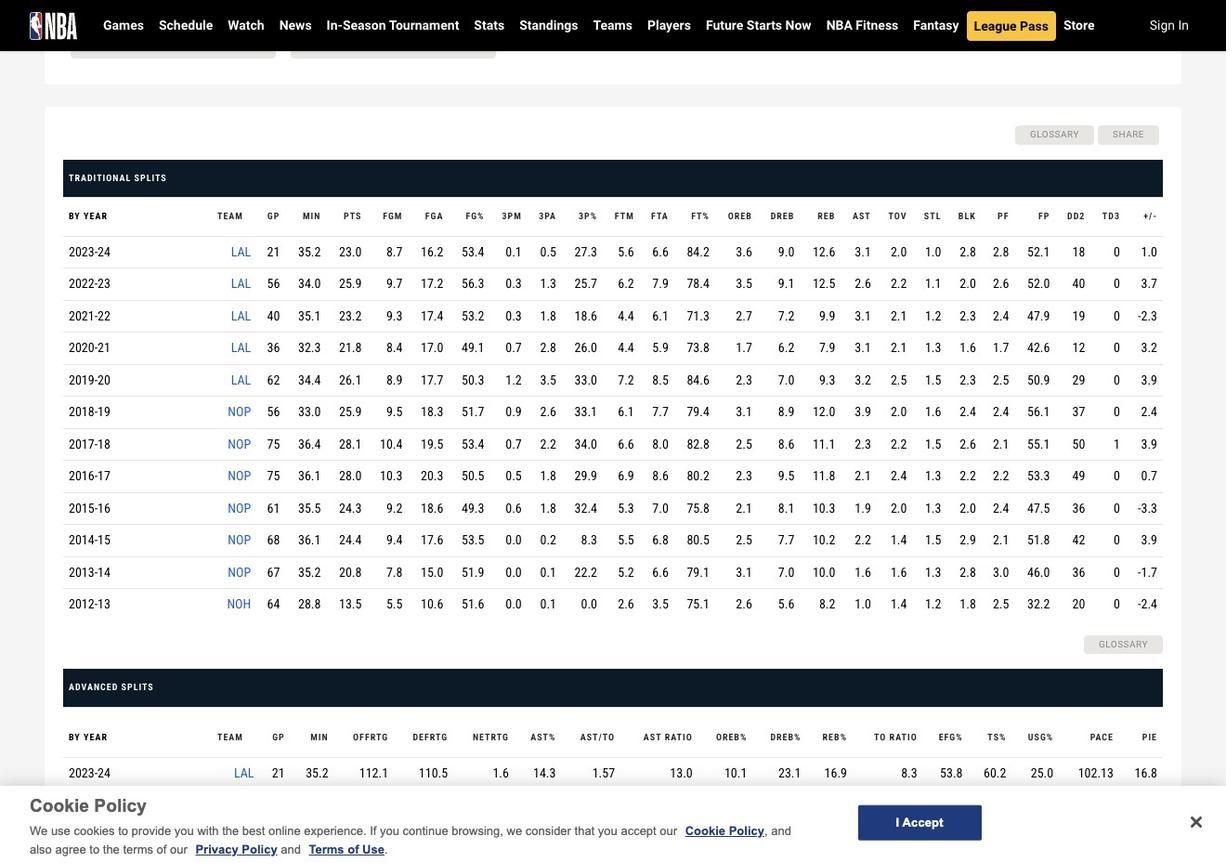 Task type: locate. For each thing, give the bounding box(es) containing it.
our
[[660, 825, 678, 839], [170, 843, 188, 857]]

40 up 62
[[267, 309, 280, 323]]

0 vertical spatial 24
[[98, 244, 111, 259]]

3.5 right 50.3
[[540, 373, 557, 387]]

5.5 down 7.8
[[387, 597, 403, 612]]

, and also agree to the terms of our
[[30, 825, 792, 857]]

1 vertical spatial 35.1
[[306, 830, 329, 845]]

year for 35.1
[[84, 733, 108, 743]]

9.7
[[387, 276, 403, 291]]

by year down the traditional
[[69, 211, 108, 222]]

1 vertical spatial glossary button
[[1084, 636, 1164, 655]]

and inside , and also agree to the terms of our
[[772, 825, 792, 839]]

2 year from the top
[[84, 733, 108, 743]]

2 horizontal spatial 8.6
[[902, 798, 918, 813]]

10 0 from the top
[[1114, 565, 1121, 580]]

1 2023-24 from the top
[[69, 244, 111, 259]]

to down cookies
[[90, 843, 100, 857]]

0 vertical spatial 6.1
[[653, 309, 669, 323]]

2019-
[[69, 373, 98, 387]]

17.7 down 17.0
[[421, 373, 444, 387]]

0 vertical spatial 3.5
[[736, 276, 753, 291]]

3 nop link from the top
[[228, 469, 251, 484]]

- down 3.7
[[1138, 309, 1142, 323]]

7.9
[[653, 276, 669, 291], [820, 341, 836, 355]]

2 2023- from the top
[[69, 766, 98, 781]]

6.6 down 6.8
[[653, 565, 669, 580]]

35.1 up 32.3
[[298, 309, 321, 323]]

8.2 down 10.0
[[820, 597, 836, 612]]

0 for 32.2
[[1114, 597, 1121, 612]]

56 for lal
[[267, 276, 280, 291]]

0 for 46.0
[[1114, 565, 1121, 580]]

3 1.5 from the top
[[926, 533, 942, 548]]

2 0 from the top
[[1114, 276, 1121, 291]]

3.2
[[1142, 341, 1158, 355], [855, 373, 872, 387]]

25.0
[[1031, 766, 1054, 781]]

17.7
[[421, 373, 444, 387], [825, 798, 848, 813]]

7.7 down 8.1 at the bottom right of page
[[779, 533, 795, 548]]

2 by year from the top
[[69, 733, 108, 743]]

nop
[[228, 405, 251, 420], [228, 437, 251, 452], [228, 469, 251, 484], [228, 501, 251, 516], [228, 533, 251, 548], [228, 565, 251, 580]]

1.2
[[926, 309, 942, 323], [506, 373, 522, 387], [926, 597, 942, 612]]

0.7 down 0.9
[[506, 437, 522, 452]]

7.0 right '84.6'
[[779, 373, 795, 387]]

12.5
[[813, 276, 836, 291]]

splits right the traditional
[[134, 173, 167, 183]]

21.8
[[339, 341, 362, 355]]

0 vertical spatial 8.2
[[820, 597, 836, 612]]

36.1 for 24.4
[[298, 533, 321, 548]]

2 ratio from the left
[[890, 733, 918, 743]]

policy for privacy policy and terms of use .
[[242, 843, 278, 857]]

0 for 56.1
[[1114, 405, 1121, 420]]

2012-
[[69, 597, 98, 612]]

watch
[[228, 18, 265, 33]]

-
[[1138, 309, 1142, 323], [1138, 501, 1142, 516], [1138, 565, 1142, 580], [1138, 597, 1142, 612], [490, 830, 493, 845]]

1 vertical spatial 56
[[267, 405, 280, 420]]

3.9 for 51.8
[[1142, 533, 1158, 548]]

lal for 112.1
[[234, 766, 254, 781]]

5 nop link from the top
[[228, 533, 251, 548]]

1 0.3 from the top
[[506, 276, 522, 291]]

2 0.3 from the top
[[506, 309, 522, 323]]

3 0 from the top
[[1114, 309, 1121, 323]]

glossary left the share
[[1031, 130, 1080, 140]]

of left "use"
[[348, 843, 359, 857]]

1 vertical spatial gp
[[272, 733, 285, 743]]

0 left -1.7 on the bottom
[[1114, 565, 1121, 580]]

19
[[1073, 309, 1086, 323], [98, 405, 111, 420]]

and right ,
[[772, 825, 792, 839]]

2.2
[[891, 276, 907, 291], [540, 437, 557, 452], [891, 437, 907, 452], [960, 469, 977, 484], [993, 469, 1010, 484], [855, 533, 872, 548]]

0 horizontal spatial 18
[[98, 437, 111, 452]]

ast
[[853, 211, 872, 222], [644, 733, 662, 743]]

2.0 right 12.0
[[891, 405, 907, 420]]

2.0 for 1.0
[[891, 244, 907, 259]]

8.6 for 17.7
[[902, 798, 918, 813]]

1 horizontal spatial 5.6
[[779, 597, 795, 612]]

stl
[[925, 211, 942, 222]]

7 0 from the top
[[1114, 469, 1121, 484]]

56 for nop
[[267, 405, 280, 420]]

11.8
[[813, 469, 836, 484]]

0 vertical spatial 25.9
[[339, 276, 362, 291]]

2 vertical spatial 21
[[272, 766, 285, 781]]

2 56 from the top
[[267, 405, 280, 420]]

2.6
[[855, 276, 872, 291], [993, 276, 1010, 291], [540, 405, 557, 420], [960, 437, 977, 452], [618, 597, 635, 612], [736, 597, 753, 612]]

1.3
[[540, 276, 557, 291], [926, 341, 942, 355], [926, 469, 942, 484], [926, 501, 942, 516], [926, 565, 942, 580]]

1.8 left 29.9
[[540, 469, 557, 484]]

of inside , and also agree to the terms of our
[[157, 843, 167, 857]]

lal for 23.0
[[231, 244, 251, 259]]

1 vertical spatial 2023-24
[[69, 766, 111, 781]]

2 4.4 from the top
[[618, 341, 635, 355]]

2 you from the left
[[380, 825, 400, 839]]

2 vertical spatial 1.2
[[926, 597, 942, 612]]

33.1
[[575, 405, 598, 420]]

2.6 left 52.0
[[993, 276, 1010, 291]]

36.1 down 35.5
[[298, 533, 321, 548]]

splits for 35.1
[[121, 683, 154, 693]]

6.1 up the 5.9
[[653, 309, 669, 323]]

you right 'if'
[[380, 825, 400, 839]]

62.7
[[984, 798, 1007, 813]]

nop link for 28.0
[[228, 469, 251, 484]]

25.9 up 28.1
[[339, 405, 362, 420]]

34.0 down 33.1
[[575, 437, 598, 452]]

traditional
[[69, 173, 131, 183]]

the down cookies
[[103, 843, 120, 857]]

2 vertical spatial 0.1
[[540, 597, 557, 612]]

1 vertical spatial 25.9
[[339, 405, 362, 420]]

1 75 from the top
[[267, 437, 280, 452]]

2 vertical spatial 1.5
[[926, 533, 942, 548]]

1 vertical spatial 4.4
[[618, 341, 635, 355]]

3.9 down 3.3
[[1142, 533, 1158, 548]]

6.1
[[653, 309, 669, 323], [618, 405, 635, 420]]

2 25.9 from the top
[[339, 405, 362, 420]]

1 25.9 from the top
[[339, 276, 362, 291]]

splits
[[134, 173, 167, 183], [121, 683, 154, 693]]

0 horizontal spatial season
[[71, 15, 109, 26]]

0 right 42
[[1114, 533, 1121, 548]]

glossary button down -2.4
[[1084, 636, 1164, 655]]

nop for 25.9
[[228, 405, 251, 420]]

6.6 down fta
[[653, 244, 669, 259]]

0 vertical spatial 36.1
[[298, 469, 321, 484]]

1 36.1 from the top
[[298, 469, 321, 484]]

0.6
[[506, 501, 522, 516]]

gp for 23.0
[[268, 211, 280, 222]]

24 for 35.1
[[98, 766, 111, 781]]

glossary button
[[1016, 126, 1095, 145], [1084, 636, 1164, 655]]

1 vertical spatial year
[[84, 733, 108, 743]]

9.3 down 9.7
[[387, 309, 403, 323]]

1 vertical spatial 3.2
[[855, 373, 872, 387]]

18.6
[[575, 309, 598, 323], [421, 501, 444, 516]]

1 vertical spatial 7.9
[[820, 341, 836, 355]]

8.3 up 22.2
[[581, 533, 598, 548]]

1.5
[[926, 373, 942, 387], [926, 437, 942, 452], [926, 533, 942, 548]]

min
[[303, 211, 321, 222], [311, 733, 329, 743]]

of down provide
[[157, 843, 167, 857]]

1 vertical spatial by year
[[69, 733, 108, 743]]

2 team from the top
[[217, 733, 243, 743]]

29.9
[[575, 469, 598, 484]]

51.7
[[462, 405, 485, 420]]

cookie left ,
[[686, 825, 726, 839]]

1 of from the left
[[157, 843, 167, 857]]

nop for 24.3
[[228, 501, 251, 516]]

3.1
[[855, 244, 872, 259], [855, 309, 872, 323], [855, 341, 872, 355], [736, 405, 753, 420], [736, 565, 753, 580]]

0 for 42.6
[[1114, 341, 1121, 355]]

nop link for 25.9
[[228, 405, 251, 420]]

.
[[385, 843, 388, 857]]

standings
[[520, 18, 578, 33]]

nop link for 20.8
[[228, 565, 251, 580]]

2.5
[[891, 373, 907, 387], [993, 373, 1010, 387], [736, 437, 753, 452], [736, 533, 753, 548], [993, 597, 1010, 612]]

- down -1.7 on the bottom
[[1138, 597, 1142, 612]]

stats
[[474, 18, 505, 33]]

3.5 down 3.6
[[736, 276, 753, 291]]

8 0 from the top
[[1114, 501, 1121, 516]]

36 down 49
[[1073, 501, 1086, 516]]

0 vertical spatial 3.2
[[1142, 341, 1158, 355]]

0.7 for 2.8
[[506, 341, 522, 355]]

4 0 from the top
[[1114, 341, 1121, 355]]

1 1.4 from the top
[[891, 533, 907, 548]]

49.1
[[462, 341, 485, 355]]

75 for 36.4
[[267, 437, 280, 452]]

lal link for 21.8
[[231, 341, 251, 355]]

1 horizontal spatial 6.2
[[779, 341, 795, 355]]

21 up online
[[272, 766, 285, 781]]

0 left -3.3
[[1114, 501, 1121, 516]]

5.6 down ftm
[[618, 244, 635, 259]]

3 nop from the top
[[228, 469, 251, 484]]

0 horizontal spatial 7.9
[[653, 276, 669, 291]]

1 by from the top
[[69, 211, 81, 222]]

1 vertical spatial 10.3
[[813, 501, 836, 516]]

1 vertical spatial 1.4
[[891, 597, 907, 612]]

1 2023- from the top
[[69, 244, 98, 259]]

oreb%
[[716, 733, 748, 743]]

50.5
[[462, 469, 485, 484]]

in
[[1179, 18, 1190, 33]]

1 vertical spatial 35.2
[[298, 565, 321, 580]]

season left the type
[[71, 15, 109, 26]]

2.0 down tov
[[891, 244, 907, 259]]

0 horizontal spatial you
[[175, 825, 194, 839]]

0 vertical spatial splits
[[134, 173, 167, 183]]

2023- up '2022-'
[[69, 244, 98, 259]]

and down online
[[281, 843, 301, 857]]

- up -1.7 on the bottom
[[1138, 501, 1142, 516]]

traditional splits link
[[69, 173, 167, 183]]

2023- for 35.1
[[69, 766, 98, 781]]

0 vertical spatial cookie
[[30, 797, 89, 816]]

5.6
[[618, 244, 635, 259], [779, 597, 795, 612]]

2 vertical spatial 7.0
[[779, 565, 795, 580]]

0 horizontal spatial 6.1
[[618, 405, 635, 420]]

players link
[[640, 0, 699, 51]]

tournament
[[389, 18, 459, 33]]

nop link for 24.4
[[228, 533, 251, 548]]

by year down advanced
[[69, 733, 108, 743]]

1 vertical spatial 33.0
[[298, 405, 321, 420]]

0 horizontal spatial 8.2
[[820, 597, 836, 612]]

- for 2.4
[[1138, 597, 1142, 612]]

35.2 for 23.0
[[298, 244, 321, 259]]

0 horizontal spatial 10.3
[[380, 469, 403, 484]]

policy for cookie policy
[[94, 797, 147, 816]]

56
[[267, 276, 280, 291], [267, 405, 280, 420]]

1 horizontal spatial 17.7
[[825, 798, 848, 813]]

- for 3.0
[[490, 830, 493, 845]]

3.9 for 55.1
[[1142, 437, 1158, 452]]

we
[[30, 825, 48, 839]]

sign in
[[1150, 18, 1190, 33]]

9 0 from the top
[[1114, 533, 1121, 548]]

1.3 for 10.0
[[926, 565, 942, 580]]

36
[[267, 341, 280, 355], [1073, 501, 1086, 516], [1073, 565, 1086, 580]]

0.7 right the 49.1
[[506, 341, 522, 355]]

0 vertical spatial 75
[[267, 437, 280, 452]]

1 team from the top
[[217, 211, 243, 222]]

2021-22
[[69, 309, 111, 323]]

1 nop from the top
[[228, 405, 251, 420]]

0 horizontal spatial 7.7
[[653, 405, 669, 420]]

12.6
[[813, 244, 836, 259]]

2 by from the top
[[69, 733, 81, 743]]

2 2023-24 from the top
[[69, 766, 111, 781]]

1 vertical spatial 53.4
[[462, 437, 485, 452]]

nop link for 28.1
[[228, 437, 251, 452]]

lal link for 112.1
[[234, 766, 254, 781]]

0 vertical spatial 40
[[1073, 276, 1086, 291]]

nba logo image
[[30, 12, 77, 39]]

1 horizontal spatial 7.7
[[779, 533, 795, 548]]

0.3 for 1.8
[[506, 309, 522, 323]]

1 ratio from the left
[[665, 733, 693, 743]]

glossary button for 2.0
[[1016, 126, 1095, 145]]

8.5
[[653, 373, 669, 387]]

6.1 right 33.1
[[618, 405, 635, 420]]

5 0 from the top
[[1114, 373, 1121, 387]]

by down advanced
[[69, 733, 81, 743]]

2 vertical spatial 6.6
[[653, 565, 669, 580]]

1.4 for 1.5
[[891, 533, 907, 548]]

78.4
[[687, 276, 710, 291]]

1 horizontal spatial 5.5
[[618, 533, 635, 548]]

1 horizontal spatial 9.5
[[779, 469, 795, 484]]

2.8
[[960, 244, 977, 259], [993, 244, 1010, 259], [540, 341, 557, 355], [960, 565, 977, 580]]

1 horizontal spatial cookie
[[686, 825, 726, 839]]

nop for 20.8
[[228, 565, 251, 580]]

min left pts
[[303, 211, 321, 222]]

2 1.5 from the top
[[926, 437, 942, 452]]

22.2
[[575, 565, 598, 580]]

21 left 23.0
[[267, 244, 280, 259]]

3.1 for 9.9
[[855, 309, 872, 323]]

0 vertical spatial gp
[[268, 211, 280, 222]]

102.13
[[1079, 766, 1114, 781]]

7.2 left 8.5
[[618, 373, 635, 387]]

2023- for 40
[[69, 244, 98, 259]]

0 vertical spatial 0.7
[[506, 341, 522, 355]]

1 vertical spatial 18
[[98, 437, 111, 452]]

1 1.5 from the top
[[926, 373, 942, 387]]

0 vertical spatial 17.7
[[421, 373, 444, 387]]

40 right "best"
[[272, 830, 285, 845]]

2 36.1 from the top
[[298, 533, 321, 548]]

1 53.4 from the top
[[462, 244, 485, 259]]

noh link
[[227, 597, 251, 612]]

6 nop from the top
[[228, 565, 251, 580]]

7.0 for 79.1
[[779, 565, 795, 580]]

11 0 from the top
[[1114, 597, 1121, 612]]

1 horizontal spatial 7.2
[[731, 830, 748, 845]]

league
[[974, 18, 1017, 33]]

20 right 32.2
[[1073, 597, 1086, 612]]

2 vertical spatial 8.6
[[902, 798, 918, 813]]

53.8
[[941, 766, 963, 781]]

nop for 28.1
[[228, 437, 251, 452]]

1 56 from the top
[[267, 276, 280, 291]]

to ratio
[[874, 733, 918, 743]]

71.3
[[687, 309, 710, 323]]

1.8 for 32.4
[[540, 501, 557, 516]]

1 vertical spatial 19
[[98, 405, 111, 420]]

4.4 left 71.3
[[618, 309, 635, 323]]

0 horizontal spatial to
[[90, 843, 100, 857]]

season
[[71, 15, 109, 26], [343, 18, 386, 33]]

2 horizontal spatial policy
[[729, 825, 765, 839]]

13.4
[[825, 830, 848, 845]]

2 75 from the top
[[267, 469, 280, 484]]

1 vertical spatial 0.7
[[506, 437, 522, 452]]

2.8 down the pf
[[993, 244, 1010, 259]]

6.6 for 5.6
[[653, 244, 669, 259]]

0 vertical spatial our
[[660, 825, 678, 839]]

1 vertical spatial 6.1
[[618, 405, 635, 420]]

terms
[[309, 843, 344, 857]]

by year
[[69, 211, 108, 222], [69, 733, 108, 743]]

2 nop from the top
[[228, 437, 251, 452]]

0.5 down 3pa
[[540, 244, 557, 259]]

21 for 23.0
[[267, 244, 280, 259]]

2023- up cookie policy
[[69, 766, 98, 781]]

glossary for 2.0
[[1031, 130, 1080, 140]]

2 53.4 from the top
[[462, 437, 485, 452]]

season type
[[71, 15, 136, 26]]

7.9 left 78.4
[[653, 276, 669, 291]]

33.0 up 36.4
[[298, 405, 321, 420]]

year down the traditional
[[84, 211, 108, 222]]

2 1.4 from the top
[[891, 597, 907, 612]]

watch link
[[220, 0, 272, 51]]

75 left 36.4
[[267, 437, 280, 452]]

schedule link
[[151, 0, 220, 51]]

0 vertical spatial 7.2
[[779, 309, 795, 323]]

1 vertical spatial splits
[[121, 683, 154, 693]]

0 vertical spatial by year
[[69, 211, 108, 222]]

ts%
[[988, 733, 1007, 743]]

9.3 up 12.0
[[820, 373, 836, 387]]

0 for 47.9
[[1114, 309, 1121, 323]]

0.9
[[506, 405, 522, 420]]

0.7
[[506, 341, 522, 355], [506, 437, 522, 452], [1142, 469, 1158, 484]]

0 left -2.3
[[1114, 309, 1121, 323]]

8.9 down 8.4 on the top left
[[387, 373, 403, 387]]

2023-24 up cookie policy
[[69, 766, 111, 781]]

2021-
[[69, 309, 98, 323]]

67
[[267, 565, 280, 580]]

25.9 for 33.0
[[339, 405, 362, 420]]

0.1 for 0.0
[[540, 597, 557, 612]]

15
[[98, 533, 111, 548]]

56.3
[[462, 276, 485, 291]]

36 for 75.8
[[1073, 501, 1086, 516]]

17.7 up 13.4
[[825, 798, 848, 813]]

1 year from the top
[[84, 211, 108, 222]]

35.2 for 20.8
[[298, 565, 321, 580]]

1 horizontal spatial policy
[[242, 843, 278, 857]]

0 vertical spatial 8.9
[[387, 373, 403, 387]]

2 24 from the top
[[98, 766, 111, 781]]

1 by year from the top
[[69, 211, 108, 222]]

1.7 down 2.7
[[736, 341, 753, 355]]

36 for 79.1
[[1073, 565, 1086, 580]]

0 horizontal spatial and
[[281, 843, 301, 857]]

0 horizontal spatial 19
[[98, 405, 111, 420]]

2 nop link from the top
[[228, 437, 251, 452]]

0 for 47.5
[[1114, 501, 1121, 516]]

our right accept
[[660, 825, 678, 839]]

0 vertical spatial 0.3
[[506, 276, 522, 291]]

1 horizontal spatial 7.9
[[820, 341, 836, 355]]

splits right advanced
[[121, 683, 154, 693]]

0 left -2.4
[[1114, 597, 1121, 612]]

3 you from the left
[[598, 825, 618, 839]]

glossary button for 16.8
[[1084, 636, 1164, 655]]

6 0 from the top
[[1114, 405, 1121, 420]]

7.7 up 8.0
[[653, 405, 669, 420]]

1 vertical spatial 0.1
[[540, 565, 557, 580]]

18.3
[[421, 405, 444, 420]]

0.7 up 3.3
[[1142, 469, 1158, 484]]

75 for 36.1
[[267, 469, 280, 484]]

ast right ast/to
[[644, 733, 662, 743]]

3.3
[[1142, 501, 1158, 516]]

0 for 51.8
[[1114, 533, 1121, 548]]

1 horizontal spatial 9.3
[[820, 373, 836, 387]]

gp left pts
[[268, 211, 280, 222]]

7.2 down 9.1
[[779, 309, 795, 323]]

news link
[[272, 0, 319, 51]]

1 horizontal spatial of
[[348, 843, 359, 857]]

6 nop link from the top
[[228, 565, 251, 580]]

1.2 for 71.3
[[926, 309, 942, 323]]

1 vertical spatial cookie
[[686, 825, 726, 839]]

2023-24
[[69, 244, 111, 259], [69, 766, 111, 781]]

i accept
[[896, 816, 944, 830]]

by year for 40
[[69, 211, 108, 222]]

1 nop link from the top
[[228, 405, 251, 420]]

you left with
[[175, 825, 194, 839]]

1 vertical spatial 36.1
[[298, 533, 321, 548]]

policy down "best"
[[242, 843, 278, 857]]

lal link
[[231, 244, 251, 259], [231, 276, 251, 291], [231, 309, 251, 323], [231, 341, 251, 355], [231, 373, 251, 387], [234, 766, 254, 781], [234, 830, 254, 845]]

10.3 up 10.2
[[813, 501, 836, 516]]

8.6 down 8.0
[[653, 469, 669, 484]]

4 nop from the top
[[228, 501, 251, 516]]

1 0 from the top
[[1114, 244, 1121, 259]]

0 horizontal spatial 20
[[98, 373, 111, 387]]

1 vertical spatial 75
[[267, 469, 280, 484]]

5 nop from the top
[[228, 533, 251, 548]]

gp for 112.1
[[272, 733, 285, 743]]

3.9 right 1
[[1142, 437, 1158, 452]]

9.5 up 10.4
[[387, 405, 403, 420]]

ast/to
[[581, 733, 615, 743]]

glossary button left share 'button'
[[1016, 126, 1095, 145]]

1 you from the left
[[175, 825, 194, 839]]

2 of from the left
[[348, 843, 359, 857]]

2.0 up 2.9
[[960, 501, 977, 516]]

lal link for 25.9
[[231, 276, 251, 291]]

1 24 from the top
[[98, 244, 111, 259]]

14.3
[[533, 766, 556, 781]]

1 vertical spatial 5.5
[[387, 597, 403, 612]]

18.6 up 17.6
[[421, 501, 444, 516]]

20 down 2020-21
[[98, 373, 111, 387]]

0 vertical spatial 0.5
[[540, 244, 557, 259]]

1.8 down 2.9
[[960, 597, 977, 612]]

34.0 up 32.3
[[298, 276, 321, 291]]

1.8 for 18.6
[[540, 309, 557, 323]]

0 vertical spatial 2023-
[[69, 244, 98, 259]]

82.8
[[687, 437, 710, 452]]

1 vertical spatial the
[[103, 843, 120, 857]]

4.4 left the 5.9
[[618, 341, 635, 355]]

53.4 down 51.7
[[462, 437, 485, 452]]

2.6 left 55.1
[[960, 437, 977, 452]]

1 vertical spatial and
[[281, 843, 301, 857]]

by
[[69, 211, 81, 222], [69, 733, 81, 743]]

26.0
[[575, 341, 598, 355]]

0 vertical spatial 10.3
[[380, 469, 403, 484]]

1 4.4 from the top
[[618, 309, 635, 323]]

4 nop link from the top
[[228, 501, 251, 516]]



Task type: describe. For each thing, give the bounding box(es) containing it.
0 for 53.3
[[1114, 469, 1121, 484]]

1 vertical spatial 7.0
[[653, 501, 669, 516]]

0.0 for 51.9
[[506, 565, 522, 580]]

tov
[[889, 211, 907, 222]]

3.7
[[1142, 276, 1158, 291]]

1 vertical spatial 7.7
[[779, 533, 795, 548]]

35.2 for 112.1
[[306, 766, 329, 781]]

to inside , and also agree to the terms of our
[[90, 843, 100, 857]]

1.2 for 75.1
[[926, 597, 942, 612]]

0 vertical spatial 19
[[1073, 309, 1086, 323]]

3.1 for 12.6
[[855, 244, 872, 259]]

2017-18
[[69, 437, 111, 452]]

that
[[575, 825, 595, 839]]

54.2
[[941, 830, 963, 845]]

1.5 for 1.4
[[926, 533, 942, 548]]

20.3
[[421, 469, 444, 484]]

experience.
[[304, 825, 367, 839]]

2.8 down blk
[[960, 244, 977, 259]]

1 vertical spatial 9.3
[[820, 373, 836, 387]]

nop link for 24.3
[[228, 501, 251, 516]]

2015-
[[69, 501, 98, 516]]

0 for 50.9
[[1114, 373, 1121, 387]]

future
[[706, 18, 744, 33]]

2 horizontal spatial 1.0
[[1142, 244, 1158, 259]]

84.6
[[687, 373, 710, 387]]

2023-24 for 40
[[69, 244, 111, 259]]

0 for 52.0
[[1114, 276, 1121, 291]]

1 horizontal spatial 18.6
[[575, 309, 598, 323]]

1 vertical spatial 6.6
[[618, 437, 635, 452]]

32.2
[[1028, 597, 1051, 612]]

2.3 down 3.7
[[1142, 309, 1158, 323]]

19.6
[[779, 830, 802, 845]]

2 horizontal spatial 1.7
[[1142, 565, 1158, 580]]

1.5 for 2.5
[[926, 373, 942, 387]]

fta
[[652, 211, 669, 222]]

1 horizontal spatial 1.7
[[993, 341, 1010, 355]]

16.9
[[825, 766, 848, 781]]

we
[[507, 825, 522, 839]]

51.9
[[462, 565, 485, 580]]

53.4 for 16.2
[[462, 244, 485, 259]]

0 horizontal spatial 8.9
[[387, 373, 403, 387]]

2.0 for 1.6
[[891, 405, 907, 420]]

52.1
[[1028, 244, 1051, 259]]

per mode
[[291, 15, 340, 26]]

0 vertical spatial 0.1
[[506, 244, 522, 259]]

1 vertical spatial 34.0
[[575, 437, 598, 452]]

the inside , and also agree to the terms of our
[[103, 843, 120, 857]]

53.5
[[462, 533, 485, 548]]

36.1 for 28.0
[[298, 469, 321, 484]]

0 vertical spatial 18
[[1073, 244, 1086, 259]]

2.8 down 2.9
[[960, 565, 977, 580]]

1 vertical spatial 8.2
[[902, 830, 918, 845]]

in-season tournament
[[327, 18, 459, 33]]

55.1
[[1028, 437, 1051, 452]]

1 horizontal spatial 33.0
[[575, 373, 598, 387]]

2020-
[[69, 341, 98, 355]]

24 for 40
[[98, 244, 111, 259]]

13.0
[[670, 766, 693, 781]]

2 vertical spatial 7.2
[[731, 830, 748, 845]]

2.3 left 47.9
[[960, 309, 977, 323]]

0.0 down 22.2
[[581, 597, 598, 612]]

min for 112.1
[[311, 733, 329, 743]]

1.3 for 10.3
[[926, 501, 942, 516]]

4.4 for 6.1
[[618, 309, 635, 323]]

1 vertical spatial 8.9
[[779, 405, 795, 420]]

team for 35.1
[[217, 733, 243, 743]]

lal link for 23.2
[[231, 309, 251, 323]]

0 horizontal spatial 5.6
[[618, 244, 635, 259]]

-3.0
[[490, 830, 509, 845]]

2.6 right the 75.1
[[736, 597, 753, 612]]

splits for 40
[[134, 173, 167, 183]]

0 vertical spatial 35.1
[[298, 309, 321, 323]]

lal for 26.1
[[231, 373, 251, 387]]

15.0
[[421, 565, 444, 580]]

1.9
[[855, 501, 872, 516]]

14.7
[[533, 830, 556, 845]]

reb
[[818, 211, 836, 222]]

105.9
[[359, 830, 389, 845]]

9.9
[[820, 309, 836, 323]]

5.2
[[618, 565, 635, 580]]

to
[[874, 733, 887, 743]]

cookie policy alert dialog
[[0, 787, 1227, 862]]

- for 3.3
[[1138, 501, 1142, 516]]

efg%
[[939, 733, 963, 743]]

0 vertical spatial 3.0
[[993, 565, 1010, 580]]

0 vertical spatial 5.5
[[618, 533, 635, 548]]

1 horizontal spatial the
[[222, 825, 239, 839]]

25.7
[[575, 276, 598, 291]]

0 horizontal spatial 17.7
[[421, 373, 444, 387]]

reb%
[[823, 733, 848, 743]]

5.9
[[653, 341, 669, 355]]

3p%
[[579, 211, 598, 222]]

0 vertical spatial 9.3
[[387, 309, 403, 323]]

0 horizontal spatial cookie
[[30, 797, 89, 816]]

16
[[98, 501, 111, 516]]

1.8 for 29.9
[[540, 469, 557, 484]]

25.9 for 34.0
[[339, 276, 362, 291]]

0 horizontal spatial 3.2
[[855, 373, 872, 387]]

3.9 for 50.9
[[1142, 373, 1158, 387]]

6.8
[[653, 533, 669, 548]]

advanced splits
[[69, 683, 154, 693]]

51.6
[[462, 597, 485, 612]]

lal for 25.9
[[231, 276, 251, 291]]

8.6 for 6.9
[[653, 469, 669, 484]]

1 horizontal spatial 8.3
[[902, 766, 918, 781]]

29
[[1073, 373, 1086, 387]]

netrtg
[[473, 733, 509, 743]]

lal for 21.8
[[231, 341, 251, 355]]

2.3 left 50.9
[[960, 373, 977, 387]]

2014-15
[[69, 533, 111, 548]]

1 horizontal spatial 10.3
[[813, 501, 836, 516]]

53.4 for 19.5
[[462, 437, 485, 452]]

26.1
[[339, 373, 362, 387]]

1.4 for 1.2
[[891, 597, 907, 612]]

1.3 for 7.9
[[926, 341, 942, 355]]

1 horizontal spatial 1.0
[[926, 244, 942, 259]]

20.8
[[339, 565, 362, 580]]

2.6 down 5.2 at the right bottom of page
[[618, 597, 635, 612]]

sign
[[1150, 18, 1176, 33]]

lal link for 26.1
[[231, 373, 251, 387]]

1 horizontal spatial our
[[660, 825, 678, 839]]

by for 35.1
[[69, 733, 81, 743]]

2 horizontal spatial 3.5
[[736, 276, 753, 291]]

starts
[[747, 18, 783, 33]]

2 vertical spatial 40
[[272, 830, 285, 845]]

2023-24 for 35.1
[[69, 766, 111, 781]]

1 horizontal spatial 20
[[1073, 597, 1086, 612]]

lal for 23.2
[[231, 309, 251, 323]]

- for 2.3
[[1138, 309, 1142, 323]]

75.8
[[687, 501, 710, 516]]

our inside , and also agree to the terms of our
[[170, 843, 188, 857]]

1 vertical spatial 5.6
[[779, 597, 795, 612]]

0 vertical spatial 7.7
[[653, 405, 669, 420]]

we use cookies to provide you with the best online experience. if you continue browsing, we consider that you accept our cookie policy
[[30, 825, 765, 839]]

1 horizontal spatial season
[[343, 18, 386, 33]]

0 vertical spatial 7.9
[[653, 276, 669, 291]]

ratio for to ratio
[[890, 733, 918, 743]]

13
[[98, 597, 111, 612]]

consider
[[526, 825, 571, 839]]

with
[[197, 825, 219, 839]]

0 vertical spatial 9.5
[[387, 405, 403, 420]]

0 horizontal spatial 0.5
[[506, 469, 522, 484]]

28.1
[[339, 437, 362, 452]]

50.9
[[1028, 373, 1051, 387]]

2 vertical spatial 0.7
[[1142, 469, 1158, 484]]

2.6 right 0.9
[[540, 405, 557, 420]]

0 horizontal spatial 7.2
[[618, 373, 635, 387]]

- for 1.7
[[1138, 565, 1142, 580]]

0.0 for 51.6
[[506, 597, 522, 612]]

team for 40
[[217, 211, 243, 222]]

17
[[98, 469, 111, 484]]

84.2
[[687, 244, 710, 259]]

0 vertical spatial 8.3
[[581, 533, 598, 548]]

pass
[[1021, 18, 1049, 33]]

0 for 52.1
[[1114, 244, 1121, 259]]

1 vertical spatial 3.0
[[493, 830, 509, 845]]

advanced
[[69, 683, 118, 693]]

1 horizontal spatial 0.5
[[540, 244, 557, 259]]

10.6
[[421, 597, 444, 612]]

privacy policy and terms of use .
[[196, 843, 388, 857]]

1 vertical spatial 21
[[98, 341, 111, 355]]

privacy policy link
[[196, 843, 278, 857]]

2.0 for 1.3
[[891, 501, 907, 516]]

nop for 24.4
[[228, 533, 251, 548]]

0.7 for 2.2
[[506, 437, 522, 452]]

35.5
[[298, 501, 321, 516]]

year for 40
[[84, 211, 108, 222]]

2.3 right 80.2
[[736, 469, 753, 484]]

0 horizontal spatial 5.5
[[387, 597, 403, 612]]

td3
[[1103, 211, 1121, 222]]

2.0 right 1.1
[[960, 276, 977, 291]]

0 horizontal spatial 1.0
[[855, 597, 872, 612]]

nop for 28.0
[[228, 469, 251, 484]]

0 horizontal spatial 33.0
[[298, 405, 321, 420]]

0 vertical spatial to
[[118, 825, 128, 839]]

usg%
[[1029, 733, 1054, 743]]

lal link for 23.0
[[231, 244, 251, 259]]

1 vertical spatial 3.5
[[540, 373, 557, 387]]

17.6
[[421, 533, 444, 548]]

cookie policy link
[[686, 825, 765, 839]]

pie
[[1143, 733, 1158, 743]]

17.2
[[421, 276, 444, 291]]

6.6 for 5.2
[[653, 565, 669, 580]]

1 vertical spatial 40
[[267, 309, 280, 323]]

2.3 right '84.6'
[[736, 373, 753, 387]]

14
[[98, 565, 111, 580]]

0.3 for 1.3
[[506, 276, 522, 291]]

0 vertical spatial 34.0
[[298, 276, 321, 291]]

dreb%
[[771, 733, 802, 743]]

57.3
[[941, 798, 963, 813]]

glossary for 16.8
[[1099, 639, 1149, 650]]

0 vertical spatial 6.2
[[618, 276, 635, 291]]

dd2
[[1068, 211, 1086, 222]]

0 vertical spatial 36
[[267, 341, 280, 355]]

3.1 for 7.9
[[855, 341, 872, 355]]

1.3 for 11.8
[[926, 469, 942, 484]]

49.3
[[462, 501, 485, 516]]

0.1 for 22.2
[[540, 565, 557, 580]]

2.8 left 26.0 on the left top
[[540, 341, 557, 355]]

28.8
[[298, 597, 321, 612]]

17.0
[[421, 341, 444, 355]]

75.1
[[687, 597, 710, 612]]

4.4 for 5.9
[[618, 341, 635, 355]]

64
[[267, 597, 280, 612]]

1 vertical spatial 6.2
[[779, 341, 795, 355]]

1 vertical spatial 18.6
[[421, 501, 444, 516]]

1 horizontal spatial 3.5
[[653, 597, 669, 612]]

-2.3
[[1138, 309, 1158, 323]]

2.6 right "12.5"
[[855, 276, 872, 291]]

stats link
[[467, 0, 512, 51]]

terms of use link
[[309, 843, 385, 857]]

ast for ast ratio
[[644, 733, 662, 743]]

7.0 for 84.6
[[779, 373, 795, 387]]

0.2
[[540, 533, 557, 548]]

0.0 for 53.5
[[506, 533, 522, 548]]

0 vertical spatial 8.6
[[779, 437, 795, 452]]

1.5 for 2.2
[[926, 437, 942, 452]]

cookies
[[74, 825, 115, 839]]

oreb
[[728, 211, 753, 222]]

future starts now link
[[699, 0, 819, 51]]

2.3 right 11.1
[[855, 437, 872, 452]]

3.9 right 12.0
[[855, 405, 872, 420]]

store
[[1064, 18, 1095, 33]]

0 horizontal spatial 1.7
[[736, 341, 753, 355]]

ast for ast
[[853, 211, 872, 222]]

per
[[291, 15, 309, 26]]

by for 40
[[69, 211, 81, 222]]

47.5
[[1028, 501, 1051, 516]]

1 vertical spatial 1.2
[[506, 373, 522, 387]]



Task type: vqa. For each thing, say whether or not it's contained in the screenshot.


